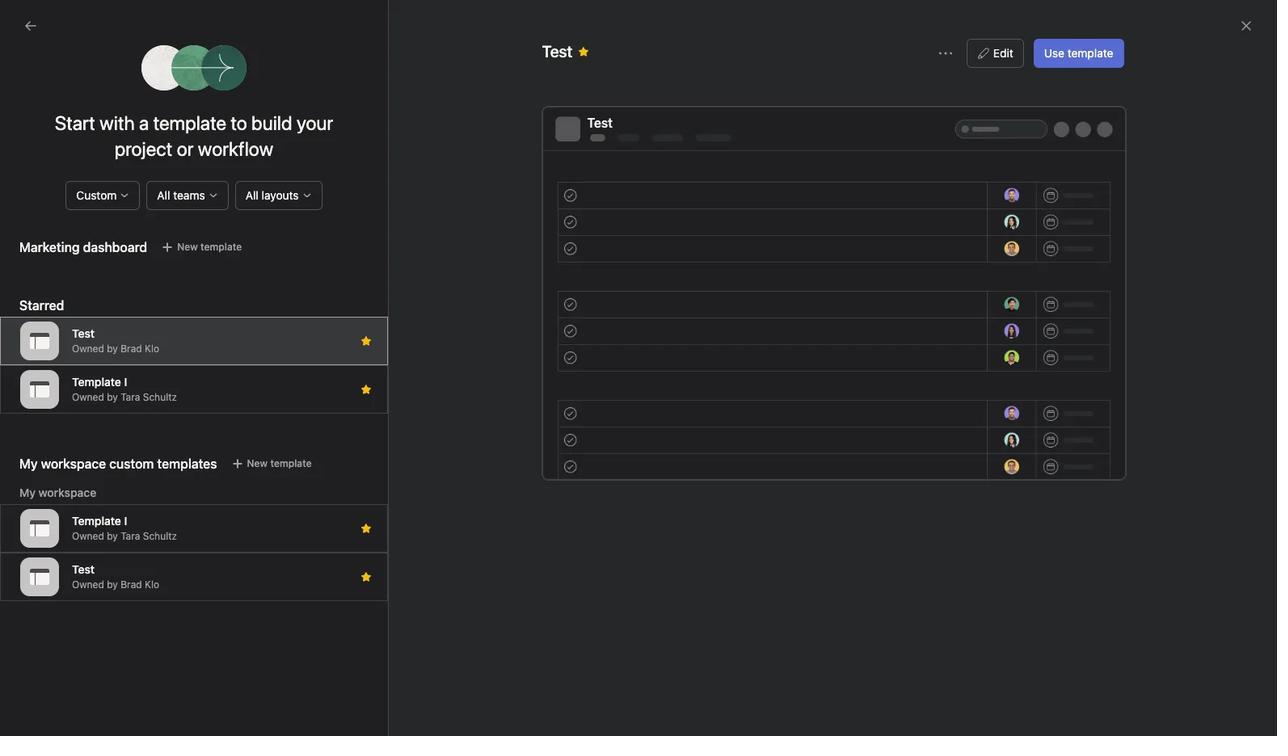 Task type: locate. For each thing, give the bounding box(es) containing it.
octopus specimen
[[42, 292, 141, 306]]

0 vertical spatial template i
[[42, 344, 96, 357]]

i
[[93, 344, 96, 357], [124, 375, 127, 389], [93, 454, 96, 467], [124, 514, 127, 528]]

task
[[775, 175, 796, 187], [42, 531, 66, 545]]

2 plan from the top
[[172, 479, 194, 493]]

all left layouts
[[246, 188, 259, 202]]

new template for my workspace custom templates
[[247, 458, 312, 470]]

list box
[[448, 6, 836, 32]]

project
[[115, 137, 172, 160], [132, 369, 169, 383], [132, 479, 169, 493]]

project down test link
[[132, 369, 169, 383]]

marketing for marketing dashboard
[[42, 557, 94, 571]]

owned down marketing dashboards 'link'
[[72, 531, 104, 543]]

1 vertical spatial new
[[247, 458, 268, 470]]

all left teams
[[157, 188, 170, 202]]

0 vertical spatial marketing dashboard
[[265, 68, 420, 86]]

test owned by brad klo down task link
[[72, 563, 159, 591]]

task left progress
[[775, 175, 796, 187]]

new template
[[177, 241, 242, 253], [247, 458, 312, 470]]

my workspace
[[19, 486, 96, 500]]

octopus specimen link
[[10, 286, 184, 312]]

template i down test link
[[42, 344, 96, 357]]

1 functional from the top
[[77, 369, 129, 383]]

1 vertical spatial schultz
[[143, 531, 177, 543]]

functional inside "projects" element
[[77, 479, 129, 493]]

progress
[[395, 98, 442, 112]]

schultz
[[143, 392, 177, 404], [143, 531, 177, 543]]

cross-functional project plan link down test link
[[10, 364, 194, 390]]

1 vertical spatial toggle project template starred status image
[[361, 524, 371, 534]]

cross-functional project plan link
[[10, 364, 194, 390], [10, 474, 194, 500]]

projects button
[[0, 398, 63, 417]]

functional for first cross-functional project plan link
[[77, 369, 129, 383]]

marketing dashboard link
[[10, 551, 184, 577]]

1 vertical spatial test owned by brad klo
[[72, 563, 159, 591]]

0 vertical spatial cross-functional project plan link
[[10, 364, 194, 390]]

2 all from the left
[[246, 188, 259, 202]]

2 marketing from the top
[[42, 557, 94, 571]]

1 horizontal spatial new template
[[247, 458, 312, 470]]

team button
[[0, 585, 48, 605]]

2 template image from the top
[[30, 380, 49, 399]]

template i for 2nd template i link from the bottom of the page
[[42, 344, 96, 357]]

project for first cross-functional project plan link
[[132, 369, 169, 383]]

0 vertical spatial klo
[[145, 343, 159, 355]]

klo down test link
[[145, 343, 159, 355]]

all teams button
[[147, 181, 229, 210]]

name
[[217, 175, 243, 187]]

all teams
[[157, 188, 205, 202]]

by down 'dashboard'
[[107, 579, 118, 591]]

1 test owned by brad klo from the top
[[72, 327, 159, 355]]

klo down 'dashboard'
[[145, 579, 159, 591]]

1 vertical spatial cross-functional project plan link
[[10, 474, 194, 500]]

test owned by brad klo for fourth template image from the top of the page
[[72, 563, 159, 591]]

all for all teams
[[157, 188, 170, 202]]

marketing inside 'link'
[[42, 505, 94, 519]]

2 toggle project template starred status image from the top
[[361, 524, 371, 534]]

cross-functional project plan down my workspace custom templates
[[42, 479, 194, 493]]

1 vertical spatial klo
[[145, 579, 159, 591]]

0 vertical spatial cross-functional project plan
[[42, 369, 194, 383]]

template i inside "projects" element
[[42, 454, 96, 467]]

1 row from the top
[[194, 166, 1277, 196]]

1 vertical spatial toggle project template starred status image
[[361, 385, 371, 395]]

0 vertical spatial task
[[775, 175, 796, 187]]

tara down 'dashboards' at the bottom of the page
[[121, 531, 140, 543]]

klo for fourth template image from the top of the page
[[145, 579, 159, 591]]

owned down marketing dashboard link
[[72, 579, 104, 591]]

all inside dropdown button
[[157, 188, 170, 202]]

0 vertical spatial template i link
[[10, 338, 184, 364]]

template i link up my workspace
[[10, 448, 184, 474]]

plan
[[172, 369, 194, 383], [172, 479, 194, 493]]

schultz up custom templates
[[143, 392, 177, 404]]

cross- down "workspace"
[[42, 479, 77, 493]]

2 cross-functional project plan link from the top
[[10, 474, 194, 500]]

cross-
[[42, 369, 77, 383], [42, 479, 77, 493]]

1 vertical spatial marketing dashboard
[[19, 240, 147, 255]]

2 cross- from the top
[[42, 479, 77, 493]]

2 functional from the top
[[77, 479, 129, 493]]

project down 'a'
[[115, 137, 172, 160]]

2 by from the top
[[107, 392, 118, 404]]

0 horizontal spatial all
[[157, 188, 170, 202]]

all
[[157, 188, 170, 202], [246, 188, 259, 202]]

tara
[[121, 392, 140, 404], [121, 531, 140, 543]]

tara up my workspace custom templates
[[121, 392, 140, 404]]

0 vertical spatial project
[[115, 137, 172, 160]]

4 owned from the top
[[72, 579, 104, 591]]

new template for marketing dashboard
[[177, 241, 242, 253]]

functional
[[77, 369, 129, 383], [77, 479, 129, 493]]

1 horizontal spatial all
[[246, 188, 259, 202]]

starred
[[19, 298, 64, 313]]

octopus
[[42, 292, 87, 306]]

1 vertical spatial marketing
[[42, 557, 94, 571]]

toggle project template starred status image
[[579, 47, 589, 57], [361, 385, 371, 395], [361, 572, 371, 582]]

template i owned by tara schultz
[[72, 375, 177, 404], [72, 514, 177, 543]]

task inside 'row'
[[775, 175, 796, 187]]

by down marketing dashboards
[[107, 531, 118, 543]]

1 plan from the top
[[172, 369, 194, 383]]

marketing dashboard down the portfolios link
[[19, 240, 147, 255]]

new template button for my workspace custom templates
[[224, 453, 319, 475]]

goals
[[42, 234, 72, 247]]

2 test owned by brad klo from the top
[[72, 563, 159, 591]]

functional for first cross-functional project plan link from the bottom of the page
[[77, 479, 129, 493]]

template i for second template i link from the top
[[42, 454, 96, 467]]

marketing down task link
[[42, 557, 94, 571]]

0 vertical spatial marketing
[[42, 505, 94, 519]]

1 horizontal spatial task
[[775, 175, 796, 187]]

test up messages
[[542, 42, 573, 61]]

1 cross-functional project plan from the top
[[42, 369, 194, 383]]

klo for first template image from the top
[[145, 343, 159, 355]]

1 vertical spatial plan
[[172, 479, 194, 493]]

by down test link
[[107, 343, 118, 355]]

task link
[[10, 525, 184, 551]]

cross- for first cross-functional project plan link from the bottom of the page
[[42, 479, 77, 493]]

priority
[[1032, 175, 1065, 187]]

1 template i owned by tara schultz from the top
[[72, 375, 177, 404]]

1 vertical spatial template i link
[[10, 448, 184, 474]]

0 vertical spatial new
[[177, 241, 198, 253]]

1 vertical spatial template i owned by tara schultz
[[72, 514, 177, 543]]

1 vertical spatial task
[[42, 531, 66, 545]]

5 row from the top
[[194, 254, 1277, 284]]

1 toggle project template starred status image from the top
[[361, 336, 371, 346]]

0 horizontal spatial task
[[42, 531, 66, 545]]

specimen
[[90, 292, 141, 306]]

1 template i link from the top
[[10, 338, 184, 364]]

1 schultz from the top
[[143, 392, 177, 404]]

all inside popup button
[[246, 188, 259, 202]]

0 vertical spatial toggle project template starred status image
[[579, 47, 589, 57]]

1 tara from the top
[[121, 392, 140, 404]]

2 cross-functional project plan from the top
[[42, 479, 194, 493]]

klo
[[145, 343, 159, 355], [145, 579, 159, 591]]

functional up marketing dashboards
[[77, 479, 129, 493]]

test down octopus specimen
[[72, 327, 95, 341]]

1 vertical spatial functional
[[77, 479, 129, 493]]

show options image
[[939, 47, 952, 60]]

0 vertical spatial plan
[[172, 369, 194, 383]]

custom templates
[[109, 457, 217, 471]]

my workspace custom templates
[[19, 457, 217, 471]]

toggle project template starred status image
[[361, 336, 371, 346], [361, 524, 371, 534]]

cross-functional project plan inside "projects" element
[[42, 479, 194, 493]]

1 template i from the top
[[42, 344, 96, 357]]

task inside "projects" element
[[42, 531, 66, 545]]

marketing dashboard up your
[[265, 68, 420, 86]]

template i up my workspace
[[42, 454, 96, 467]]

0 vertical spatial schultz
[[143, 392, 177, 404]]

1 vertical spatial project
[[132, 369, 169, 383]]

custom button
[[66, 181, 140, 210]]

project down custom templates
[[132, 479, 169, 493]]

template i link
[[10, 338, 184, 364], [10, 448, 184, 474]]

task down my workspace
[[42, 531, 66, 545]]

marketing for marketing dashboards
[[42, 505, 94, 519]]

test down task link
[[72, 563, 95, 577]]

cross- up projects
[[42, 369, 77, 383]]

tara for 2nd template image from the bottom of the page
[[121, 531, 140, 543]]

template
[[1068, 46, 1114, 60], [153, 112, 226, 134], [200, 241, 242, 253], [270, 458, 312, 470]]

marketing dashboards link
[[10, 500, 184, 525]]

2 vertical spatial toggle project template starred status image
[[361, 572, 371, 582]]

dashboard
[[97, 557, 153, 571]]

template image up projects
[[30, 380, 49, 399]]

by up my workspace custom templates
[[107, 392, 118, 404]]

2 vertical spatial project
[[132, 479, 169, 493]]

template image up team
[[30, 568, 49, 587]]

add
[[238, 137, 257, 149]]

test owned by brad klo
[[72, 327, 159, 355], [72, 563, 159, 591]]

goals link
[[10, 228, 184, 254]]

template image
[[30, 331, 49, 351], [30, 380, 49, 399], [30, 519, 49, 538], [30, 568, 49, 587]]

template i link down octopus specimen link
[[10, 338, 184, 364]]

3 by from the top
[[107, 531, 118, 543]]

teams
[[173, 188, 205, 202]]

toggle project template starred status image for test
[[361, 572, 371, 582]]

add work
[[238, 137, 281, 149]]

dashboards
[[97, 505, 159, 519]]

2 template i link from the top
[[10, 448, 184, 474]]

template i owned by tara schultz down test link
[[72, 375, 177, 404]]

template image down my workspace
[[30, 519, 49, 538]]

1 cross-functional project plan link from the top
[[10, 364, 194, 390]]

template i
[[42, 344, 96, 357], [42, 454, 96, 467]]

project for first cross-functional project plan link from the bottom of the page
[[132, 479, 169, 493]]

0 horizontal spatial new template
[[177, 241, 242, 253]]

2 template i owned by tara schultz from the top
[[72, 514, 177, 543]]

2 schultz from the top
[[143, 531, 177, 543]]

all layouts button
[[235, 181, 322, 210]]

new for my workspace custom templates
[[247, 458, 268, 470]]

1 horizontal spatial new
[[247, 458, 268, 470]]

plan inside "projects" element
[[172, 479, 194, 493]]

template i owned by tara schultz up 'dashboard'
[[72, 514, 177, 543]]

start
[[55, 112, 95, 134]]

my
[[19, 457, 38, 471]]

owned down test link
[[72, 343, 104, 355]]

new
[[177, 241, 198, 253], [247, 458, 268, 470]]

template inside start with a template to build your project or workflow
[[153, 112, 226, 134]]

1 vertical spatial brad
[[121, 579, 142, 591]]

1 vertical spatial new template
[[247, 458, 312, 470]]

brad down test link
[[121, 343, 142, 355]]

test owned by brad klo down specimen
[[72, 327, 159, 355]]

1 klo from the top
[[145, 343, 159, 355]]

1 brad from the top
[[121, 343, 142, 355]]

schultz down 'dashboards' at the bottom of the page
[[143, 531, 177, 543]]

marketing down my workspace
[[42, 505, 94, 519]]

new template button
[[154, 236, 249, 259], [224, 453, 319, 475]]

1 vertical spatial cross-functional project plan
[[42, 479, 194, 493]]

1 marketing from the top
[[42, 505, 94, 519]]

0 vertical spatial new template button
[[154, 236, 249, 259]]

2 brad from the top
[[121, 579, 142, 591]]

marketing
[[42, 505, 94, 519], [42, 557, 94, 571]]

test owned by brad klo for first template image from the top
[[72, 327, 159, 355]]

0 horizontal spatial marketing dashboard
[[19, 240, 147, 255]]

2 klo from the top
[[145, 579, 159, 591]]

edit button
[[967, 39, 1024, 68]]

0 vertical spatial new template
[[177, 241, 242, 253]]

0 vertical spatial tara
[[121, 392, 140, 404]]

0 vertical spatial functional
[[77, 369, 129, 383]]

marketing dashboards
[[42, 505, 159, 519]]

functional down test link
[[77, 369, 129, 383]]

3 row from the top
[[194, 196, 1277, 226]]

test
[[542, 42, 573, 61], [587, 116, 613, 130], [42, 318, 64, 331], [72, 327, 95, 341], [72, 563, 95, 577]]

cross-functional project plan link up marketing dashboards
[[10, 474, 194, 500]]

portfolios link
[[10, 202, 184, 228]]

or workflow
[[177, 137, 273, 160]]

1 cross- from the top
[[42, 369, 77, 383]]

row
[[194, 166, 1277, 196], [194, 195, 1277, 196], [194, 196, 1277, 226], [194, 225, 1277, 255], [194, 254, 1277, 284]]

3 owned from the top
[[72, 531, 104, 543]]

cross- inside "projects" element
[[42, 479, 77, 493]]

cross-functional project plan down test link
[[42, 369, 194, 383]]

cross-functional project plan for first cross-functional project plan link
[[42, 369, 194, 383]]

0 vertical spatial toggle project template starred status image
[[361, 336, 371, 346]]

0 horizontal spatial new
[[177, 241, 198, 253]]

1 owned from the top
[[72, 343, 104, 355]]

0 vertical spatial template i owned by tara schultz
[[72, 375, 177, 404]]

1 vertical spatial new template button
[[224, 453, 319, 475]]

1 vertical spatial cross-
[[42, 479, 77, 493]]

inbox link
[[10, 101, 184, 127]]

reporting link
[[10, 176, 184, 202]]

0 vertical spatial cross-
[[42, 369, 77, 383]]

messages
[[532, 98, 586, 112]]

cross-functional project plan
[[42, 369, 194, 383], [42, 479, 194, 493]]

1 horizontal spatial marketing dashboard
[[265, 68, 420, 86]]

owned
[[72, 343, 104, 355], [72, 392, 104, 404], [72, 531, 104, 543], [72, 579, 104, 591]]

by
[[107, 343, 118, 355], [107, 392, 118, 404], [107, 531, 118, 543], [107, 579, 118, 591]]

owned right projects
[[72, 392, 104, 404]]

brad down 'dashboard'
[[121, 579, 142, 591]]

tara for third template image from the bottom
[[121, 392, 140, 404]]

0 vertical spatial brad
[[121, 343, 142, 355]]

template
[[42, 344, 90, 357], [72, 375, 121, 389], [42, 454, 90, 467], [72, 514, 121, 528]]

brad
[[121, 343, 142, 355], [121, 579, 142, 591]]

2 template i from the top
[[42, 454, 96, 467]]

2 tara from the top
[[121, 531, 140, 543]]

marketing dashboard
[[265, 68, 420, 86], [19, 240, 147, 255]]

1 vertical spatial template i
[[42, 454, 96, 467]]

use template
[[1044, 46, 1114, 60]]

1 all from the left
[[157, 188, 170, 202]]

4 by from the top
[[107, 579, 118, 591]]

4 row from the top
[[194, 225, 1277, 255]]

template inside "projects" element
[[42, 454, 90, 467]]

1 vertical spatial tara
[[121, 531, 140, 543]]

0 vertical spatial test owned by brad klo
[[72, 327, 159, 355]]

template image down starred at the left top of page
[[30, 331, 49, 351]]



Task type: describe. For each thing, give the bounding box(es) containing it.
layouts
[[262, 188, 299, 202]]

inbox
[[42, 107, 70, 120]]

use
[[1044, 46, 1065, 60]]

test right messages link
[[587, 116, 613, 130]]

template i owned by tara schultz for 2nd template image from the bottom of the page
[[72, 514, 177, 543]]

projects element
[[0, 393, 194, 580]]

i inside "projects" element
[[93, 454, 96, 467]]

plan for first cross-functional project plan link
[[172, 369, 194, 383]]

schultz for third template image from the bottom
[[143, 392, 177, 404]]

to
[[231, 112, 247, 134]]

custom
[[76, 188, 117, 202]]

hide sidebar image
[[21, 13, 34, 26]]

projects
[[19, 400, 63, 414]]

1 template image from the top
[[30, 331, 49, 351]]

4 template image from the top
[[30, 568, 49, 587]]

date
[[936, 175, 958, 187]]

portfolios
[[42, 208, 92, 222]]

task progress
[[775, 175, 839, 187]]

schultz for 2nd template image from the bottom of the page
[[143, 531, 177, 543]]

go back image
[[24, 19, 37, 32]]

test down starred at the left top of page
[[42, 318, 64, 331]]

brad for fourth template image from the top of the page
[[121, 579, 142, 591]]

toggle project template starred status image for template i
[[361, 385, 371, 395]]

all for all layouts
[[246, 188, 259, 202]]

work
[[259, 137, 281, 149]]

task for task progress
[[775, 175, 796, 187]]

cross-functional project plan for first cross-functional project plan link from the bottom of the page
[[42, 479, 194, 493]]

toggle project template starred status image for owned
[[361, 336, 371, 346]]

cross- for first cross-functional project plan link
[[42, 369, 77, 383]]

reporting
[[42, 182, 93, 196]]

a
[[139, 112, 149, 134]]

use template button
[[1034, 39, 1124, 68]]

your
[[297, 112, 333, 134]]

close image
[[1240, 19, 1253, 32]]

row containing name
[[194, 166, 1277, 196]]

3 template image from the top
[[30, 519, 49, 538]]

insights element
[[0, 147, 194, 257]]

progress link
[[395, 98, 442, 120]]

task for task
[[42, 531, 66, 545]]

build
[[251, 112, 292, 134]]

start with a template to build your project or workflow
[[55, 112, 333, 160]]

progress
[[799, 175, 839, 187]]

all layouts
[[246, 188, 299, 202]]

test link
[[10, 312, 184, 338]]

1 by from the top
[[107, 343, 118, 355]]

project inside start with a template to build your project or workflow
[[115, 137, 172, 160]]

2 row from the top
[[194, 195, 1277, 196]]

2 owned from the top
[[72, 392, 104, 404]]

team
[[19, 588, 48, 601]]

edit
[[993, 46, 1014, 60]]

status
[[614, 175, 644, 187]]

add work button
[[218, 132, 289, 154]]

new template button for marketing dashboard
[[154, 236, 249, 259]]

marketing dashboard
[[42, 557, 153, 571]]

new for marketing dashboard
[[177, 241, 198, 253]]

with
[[100, 112, 135, 134]]

plan for first cross-functional project plan link from the bottom of the page
[[172, 479, 194, 493]]

brad for first template image from the top
[[121, 343, 142, 355]]

toggle project template starred status image for i
[[361, 524, 371, 534]]

messages link
[[532, 98, 586, 120]]

workspace
[[41, 457, 106, 471]]

template i owned by tara schultz for third template image from the bottom
[[72, 375, 177, 404]]



Task type: vqa. For each thing, say whether or not it's contained in the screenshot.
text box
no



